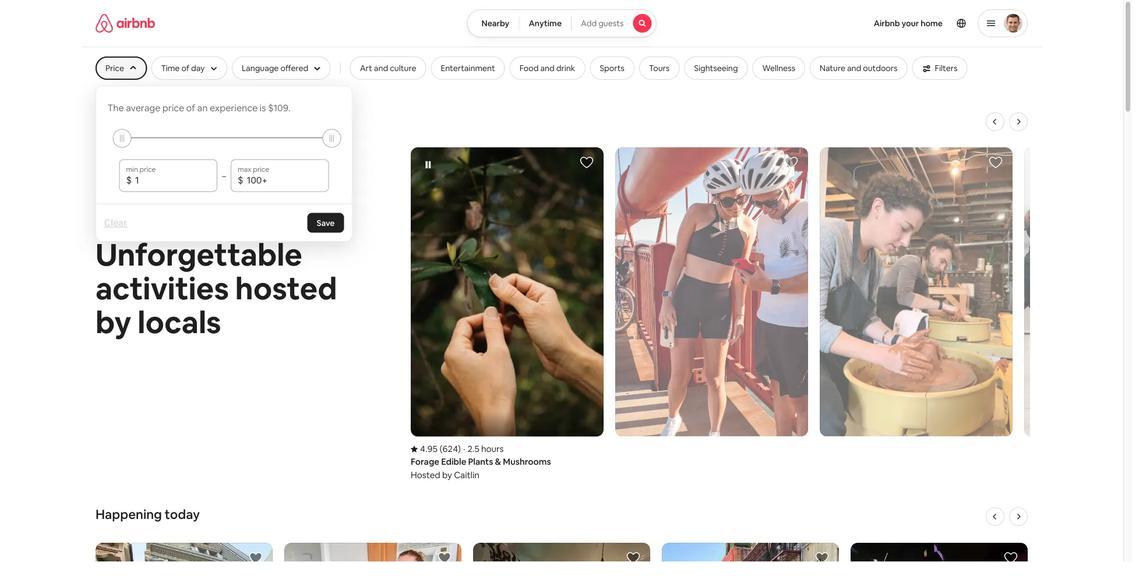 Task type: describe. For each thing, give the bounding box(es) containing it.
of
[[186, 102, 195, 114]]

hosted
[[235, 269, 337, 308]]

forage edible plants & mushrooms group
[[411, 147, 604, 481]]

drink
[[557, 63, 576, 73]]

add guests
[[581, 18, 624, 29]]

clear
[[104, 217, 127, 229]]

hours
[[481, 444, 504, 455]]

$ for $ text field
[[126, 174, 132, 186]]

edible
[[441, 456, 467, 468]]

$ text field
[[247, 175, 322, 186]]

nearby
[[482, 18, 510, 29]]

$109.
[[268, 102, 291, 114]]

Tours button
[[639, 57, 680, 80]]

entertainment
[[441, 63, 495, 73]]

nearby button
[[467, 9, 520, 37]]

activities
[[96, 269, 229, 308]]

happening today
[[96, 506, 200, 523]]

Wellness button
[[753, 57, 806, 80]]

happening
[[96, 506, 162, 523]]

art
[[360, 63, 372, 73]]

price
[[106, 63, 124, 73]]

save button
[[307, 213, 344, 233]]

culture
[[390, 63, 416, 73]]

outdoors
[[864, 63, 898, 73]]

group containing 4.95 (624)
[[409, 113, 1133, 484]]

average
[[126, 102, 160, 114]]

the average price of an experience is $109.
[[108, 102, 291, 114]]

food
[[520, 63, 539, 73]]

4.95 out of 5 average rating,  624 reviews image
[[411, 444, 461, 455]]

today
[[165, 506, 200, 523]]

guests
[[599, 18, 624, 29]]

clear button
[[98, 211, 133, 235]]

caitlin
[[454, 470, 480, 481]]

an
[[197, 102, 208, 114]]

and for food
[[541, 63, 555, 73]]

is
[[260, 102, 266, 114]]

price button
[[96, 57, 147, 80]]

–
[[222, 171, 226, 181]]



Task type: vqa. For each thing, say whether or not it's contained in the screenshot.
right often
no



Task type: locate. For each thing, give the bounding box(es) containing it.
2 $ from the left
[[238, 174, 243, 186]]

1 vertical spatial by
[[442, 470, 452, 481]]

1 and from the left
[[374, 63, 388, 73]]

$
[[126, 174, 132, 186], [238, 174, 243, 186]]

add to wishlist image inside forage edible plants & mushrooms group
[[580, 156, 594, 170]]

by
[[96, 303, 131, 342], [442, 470, 452, 481]]

art and culture
[[360, 63, 416, 73]]

0 horizontal spatial by
[[96, 303, 131, 342]]

Food and drink button
[[510, 57, 585, 80]]

sports
[[600, 63, 625, 73]]

none search field containing nearby
[[467, 9, 657, 37]]

1 horizontal spatial and
[[541, 63, 555, 73]]

·
[[463, 444, 465, 455]]

and
[[374, 63, 388, 73], [541, 63, 555, 73], [848, 63, 862, 73]]

unforgettable activities hosted by locals
[[96, 235, 337, 342]]

sightseeing
[[694, 63, 738, 73]]

food and drink
[[520, 63, 576, 73]]

Sports button
[[590, 57, 635, 80]]

and right nature
[[848, 63, 862, 73]]

$ for $ text box
[[238, 174, 243, 186]]

add to wishlist image
[[785, 156, 799, 170], [989, 156, 1003, 170], [627, 551, 641, 563], [1004, 551, 1018, 563]]

0 horizontal spatial and
[[374, 63, 388, 73]]

and inside food and drink button
[[541, 63, 555, 73]]

1 $ from the left
[[126, 174, 132, 186]]

add
[[581, 18, 597, 29]]

(624)
[[440, 444, 461, 455]]

the
[[108, 102, 124, 114]]

· 2.5 hours
[[463, 444, 504, 455]]

4.95
[[420, 444, 438, 455]]

save
[[317, 218, 335, 228]]

$ right –
[[238, 174, 243, 186]]

4.95 (624)
[[420, 444, 461, 455]]

$ text field
[[135, 175, 210, 186]]

nature
[[820, 63, 846, 73]]

and right art
[[374, 63, 388, 73]]

2.5
[[468, 444, 480, 455]]

add guests button
[[571, 9, 657, 37]]

Art and culture button
[[350, 57, 426, 80]]

by inside unforgettable activities hosted by locals
[[96, 303, 131, 342]]

$ left $ text field
[[126, 174, 132, 186]]

1 horizontal spatial by
[[442, 470, 452, 481]]

Nature and outdoors button
[[810, 57, 908, 80]]

nature and outdoors
[[820, 63, 898, 73]]

experience
[[210, 102, 258, 114]]

anytime
[[529, 18, 562, 29]]

&
[[495, 456, 501, 468]]

Sightseeing button
[[685, 57, 748, 80]]

and for art
[[374, 63, 388, 73]]

0 vertical spatial by
[[96, 303, 131, 342]]

price
[[163, 102, 184, 114]]

and left the drink in the top of the page
[[541, 63, 555, 73]]

3 and from the left
[[848, 63, 862, 73]]

group
[[409, 113, 1133, 484]]

unforgettable
[[96, 235, 302, 275]]

and for nature
[[848, 63, 862, 73]]

hosted
[[411, 470, 441, 481]]

2 horizontal spatial and
[[848, 63, 862, 73]]

profile element
[[671, 0, 1028, 47]]

forage edible plants & mushrooms hosted by caitlin
[[411, 456, 551, 481]]

1 horizontal spatial $
[[238, 174, 243, 186]]

add to wishlist image
[[580, 156, 594, 170], [249, 551, 263, 563], [438, 551, 452, 563], [816, 551, 830, 563]]

mushrooms
[[503, 456, 551, 468]]

forage
[[411, 456, 440, 468]]

anytime button
[[519, 9, 572, 37]]

None search field
[[467, 9, 657, 37]]

tours
[[649, 63, 670, 73]]

by inside forage edible plants & mushrooms hosted by caitlin
[[442, 470, 452, 481]]

plants
[[468, 456, 493, 468]]

wellness
[[763, 63, 796, 73]]

0 horizontal spatial $
[[126, 174, 132, 186]]

and inside nature and outdoors button
[[848, 63, 862, 73]]

locals
[[138, 303, 221, 342]]

2 and from the left
[[541, 63, 555, 73]]

and inside art and culture button
[[374, 63, 388, 73]]

Entertainment button
[[431, 57, 505, 80]]



